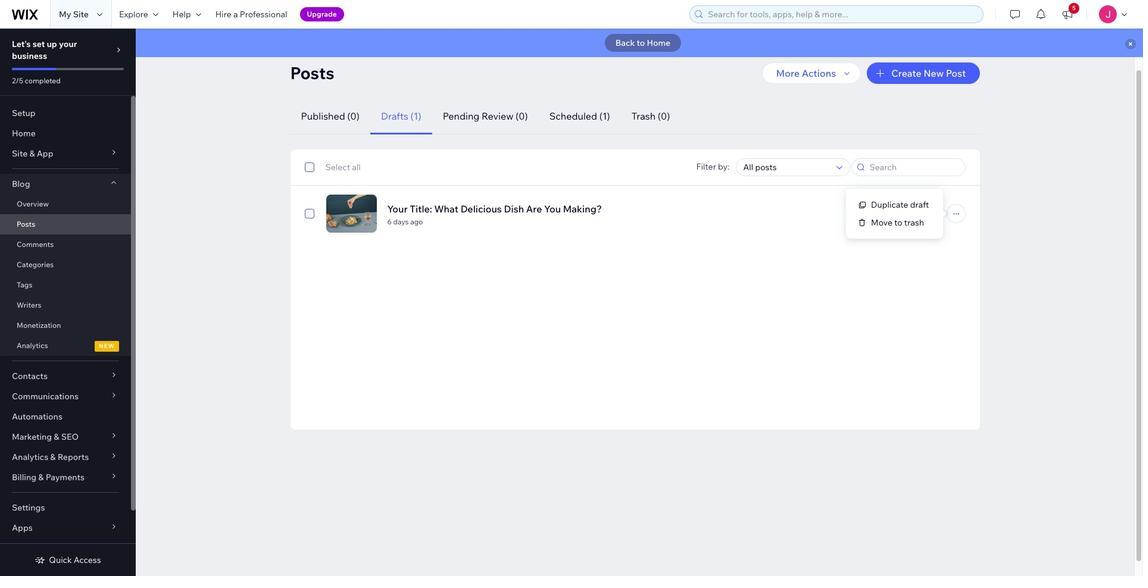 Task type: vqa. For each thing, say whether or not it's contained in the screenshot.
'Channels'
no



Task type: describe. For each thing, give the bounding box(es) containing it.
cms
[[12, 543, 31, 554]]

(0) inside button
[[516, 110, 528, 122]]

title:
[[410, 203, 432, 215]]

categories
[[17, 260, 54, 269]]

trash
[[632, 110, 656, 122]]

delicious
[[461, 203, 502, 215]]

billing
[[12, 472, 36, 483]]

overview
[[17, 199, 49, 208]]

drafts (1)
[[381, 110, 421, 122]]

site & app button
[[0, 143, 131, 164]]

settings link
[[0, 498, 131, 518]]

help button
[[165, 0, 208, 29]]

5
[[1072, 4, 1076, 12]]

posts link
[[0, 214, 131, 235]]

0 vertical spatial posts
[[290, 63, 334, 83]]

comments
[[17, 240, 54, 249]]

more actions
[[776, 67, 836, 79]]

cms link
[[0, 538, 131, 559]]

move
[[871, 217, 893, 228]]

sidebar element
[[0, 29, 136, 576]]

back to home button
[[605, 34, 681, 52]]

2/5
[[12, 76, 23, 85]]

trash (0) button
[[621, 98, 681, 135]]

home inside sidebar element
[[12, 128, 36, 139]]

app
[[37, 148, 53, 159]]

setup link
[[0, 103, 131, 123]]

apps button
[[0, 518, 131, 538]]

analytics & reports button
[[0, 447, 131, 467]]

setup
[[12, 108, 36, 118]]

writers link
[[0, 295, 131, 316]]

marketing
[[12, 432, 52, 442]]

(0) for trash (0)
[[658, 110, 670, 122]]

quick
[[49, 555, 72, 566]]

blog button
[[0, 174, 131, 194]]

your
[[387, 203, 408, 215]]

quick access button
[[35, 555, 101, 566]]

(0) for published (0)
[[347, 110, 360, 122]]

filter
[[696, 162, 716, 172]]

billing & payments
[[12, 472, 85, 483]]

back to home
[[616, 38, 671, 48]]

trash
[[904, 217, 924, 228]]

create new post
[[891, 67, 966, 79]]

(1) for scheduled (1)
[[599, 110, 610, 122]]

& for billing
[[38, 472, 44, 483]]

6
[[387, 217, 392, 226]]

your title: what delicious dish are you making? 6 days ago
[[387, 203, 602, 226]]

monetization
[[17, 321, 61, 330]]

post
[[946, 67, 966, 79]]

Search field
[[866, 159, 961, 176]]

pending
[[443, 110, 480, 122]]

days
[[393, 217, 409, 226]]

settings
[[12, 503, 45, 513]]

site inside dropdown button
[[12, 148, 28, 159]]

analytics for analytics & reports
[[12, 452, 48, 463]]

new
[[924, 67, 944, 79]]

site & app
[[12, 148, 53, 159]]

marketing & seo
[[12, 432, 79, 442]]

explore
[[119, 9, 148, 20]]

select
[[325, 162, 350, 173]]

drafts
[[381, 110, 408, 122]]

what
[[434, 203, 459, 215]]

overview link
[[0, 194, 131, 214]]

create new post button
[[867, 63, 980, 84]]

home inside button
[[647, 38, 671, 48]]

professional
[[240, 9, 287, 20]]

scheduled (1) button
[[539, 98, 621, 135]]

hire a professional
[[215, 9, 287, 20]]

published
[[301, 110, 345, 122]]

& for marketing
[[54, 432, 59, 442]]

to for back
[[637, 38, 645, 48]]

set
[[33, 39, 45, 49]]

scheduled (1)
[[549, 110, 610, 122]]

more
[[776, 67, 800, 79]]

writers
[[17, 301, 41, 310]]



Task type: locate. For each thing, give the bounding box(es) containing it.
published (0)
[[301, 110, 360, 122]]

to inside button
[[637, 38, 645, 48]]

move to trash button
[[846, 214, 943, 232]]

actions
[[802, 67, 836, 79]]

duplicate draft button
[[846, 196, 943, 214]]

drafts (1) button
[[370, 98, 432, 135]]

create
[[891, 67, 922, 79]]

posts up published
[[290, 63, 334, 83]]

analytics inside analytics & reports popup button
[[12, 452, 48, 463]]

1 vertical spatial site
[[12, 148, 28, 159]]

categories link
[[0, 255, 131, 275]]

comments link
[[0, 235, 131, 255]]

trash (0)
[[632, 110, 670, 122]]

2 (0) from the left
[[516, 110, 528, 122]]

back to home alert
[[136, 29, 1143, 57]]

1 horizontal spatial site
[[73, 9, 89, 20]]

contacts button
[[0, 366, 131, 386]]

(1) right scheduled
[[599, 110, 610, 122]]

0 horizontal spatial site
[[12, 148, 28, 159]]

(1)
[[411, 110, 421, 122], [599, 110, 610, 122]]

more actions button
[[762, 63, 861, 84]]

0 vertical spatial site
[[73, 9, 89, 20]]

home down setup
[[12, 128, 36, 139]]

& inside dropdown button
[[29, 148, 35, 159]]

quick access
[[49, 555, 101, 566]]

posts
[[290, 63, 334, 83], [17, 220, 35, 229]]

(0) inside button
[[658, 110, 670, 122]]

3 (0) from the left
[[658, 110, 670, 122]]

tags
[[17, 280, 32, 289]]

my site
[[59, 9, 89, 20]]

& right billing
[[38, 472, 44, 483]]

5 button
[[1054, 0, 1081, 29]]

to right 'back'
[[637, 38, 645, 48]]

0 horizontal spatial (0)
[[347, 110, 360, 122]]

site
[[73, 9, 89, 20], [12, 148, 28, 159]]

0 vertical spatial to
[[637, 38, 645, 48]]

move to trash
[[871, 217, 924, 228]]

a
[[233, 9, 238, 20]]

posts inside the posts link
[[17, 220, 35, 229]]

tab list containing published (0)
[[290, 98, 965, 135]]

0 vertical spatial home
[[647, 38, 671, 48]]

(0) inside button
[[347, 110, 360, 122]]

1 vertical spatial home
[[12, 128, 36, 139]]

analytics down marketing
[[12, 452, 48, 463]]

home right 'back'
[[647, 38, 671, 48]]

hire a professional link
[[208, 0, 294, 29]]

(1) right "drafts"
[[411, 110, 421, 122]]

0 vertical spatial analytics
[[17, 341, 48, 350]]

1 horizontal spatial posts
[[290, 63, 334, 83]]

home link
[[0, 123, 131, 143]]

1 vertical spatial analytics
[[12, 452, 48, 463]]

0 horizontal spatial home
[[12, 128, 36, 139]]

1 (1) from the left
[[411, 110, 421, 122]]

analytics down monetization
[[17, 341, 48, 350]]

2 (1) from the left
[[599, 110, 610, 122]]

site left the app at top left
[[12, 148, 28, 159]]

your
[[59, 39, 77, 49]]

to for move
[[894, 217, 902, 228]]

seo
[[61, 432, 79, 442]]

to inside button
[[894, 217, 902, 228]]

(0) right "trash"
[[658, 110, 670, 122]]

are
[[526, 203, 542, 215]]

& for site
[[29, 148, 35, 159]]

site right my
[[73, 9, 89, 20]]

let's
[[12, 39, 31, 49]]

payments
[[46, 472, 85, 483]]

&
[[29, 148, 35, 159], [54, 432, 59, 442], [50, 452, 56, 463], [38, 472, 44, 483]]

automations link
[[0, 407, 131, 427]]

upgrade button
[[300, 7, 344, 21]]

analytics for analytics
[[17, 341, 48, 350]]

duplicate
[[871, 199, 908, 210]]

monetization link
[[0, 316, 131, 336]]

1 (0) from the left
[[347, 110, 360, 122]]

None checkbox
[[305, 207, 314, 221]]

contacts
[[12, 371, 48, 382]]

scheduled
[[549, 110, 597, 122]]

duplicate draft
[[871, 199, 929, 210]]

1 vertical spatial posts
[[17, 220, 35, 229]]

you
[[544, 203, 561, 215]]

communications
[[12, 391, 79, 402]]

ago
[[410, 217, 423, 226]]

1 horizontal spatial home
[[647, 38, 671, 48]]

communications button
[[0, 386, 131, 407]]

back
[[616, 38, 635, 48]]

apps
[[12, 523, 33, 534]]

2 horizontal spatial (0)
[[658, 110, 670, 122]]

& left seo
[[54, 432, 59, 442]]

analytics
[[17, 341, 48, 350], [12, 452, 48, 463]]

review
[[482, 110, 514, 122]]

automations
[[12, 411, 62, 422]]

& for analytics
[[50, 452, 56, 463]]

to
[[637, 38, 645, 48], [894, 217, 902, 228]]

home
[[647, 38, 671, 48], [12, 128, 36, 139]]

analytics & reports
[[12, 452, 89, 463]]

menu
[[846, 196, 943, 232]]

making?
[[563, 203, 602, 215]]

select all
[[325, 162, 361, 173]]

None field
[[740, 159, 833, 176]]

Select all checkbox
[[305, 160, 361, 174]]

tab list
[[290, 98, 965, 135]]

to left trash
[[894, 217, 902, 228]]

posts down overview
[[17, 220, 35, 229]]

0 horizontal spatial (1)
[[411, 110, 421, 122]]

& left the app at top left
[[29, 148, 35, 159]]

upgrade
[[307, 10, 337, 18]]

up
[[47, 39, 57, 49]]

(0)
[[347, 110, 360, 122], [516, 110, 528, 122], [658, 110, 670, 122]]

1 horizontal spatial to
[[894, 217, 902, 228]]

(1) for drafts (1)
[[411, 110, 421, 122]]

let's set up your business
[[12, 39, 77, 61]]

business
[[12, 51, 47, 61]]

2/5 completed
[[12, 76, 61, 85]]

(0) right published
[[347, 110, 360, 122]]

pending review (0)
[[443, 110, 528, 122]]

help
[[173, 9, 191, 20]]

1 horizontal spatial (1)
[[599, 110, 610, 122]]

draft
[[910, 199, 929, 210]]

by:
[[718, 162, 730, 172]]

hire
[[215, 9, 231, 20]]

(0) right review
[[516, 110, 528, 122]]

access
[[74, 555, 101, 566]]

blog
[[12, 179, 30, 189]]

1 vertical spatial to
[[894, 217, 902, 228]]

my
[[59, 9, 71, 20]]

filter by:
[[696, 162, 730, 172]]

pending review (0) button
[[432, 98, 539, 135]]

1 horizontal spatial (0)
[[516, 110, 528, 122]]

reports
[[58, 452, 89, 463]]

Search for tools, apps, help & more... field
[[704, 6, 979, 23]]

0 horizontal spatial to
[[637, 38, 645, 48]]

completed
[[25, 76, 61, 85]]

all
[[352, 162, 361, 173]]

0 horizontal spatial posts
[[17, 220, 35, 229]]

& left reports
[[50, 452, 56, 463]]

menu containing duplicate draft
[[846, 196, 943, 232]]



